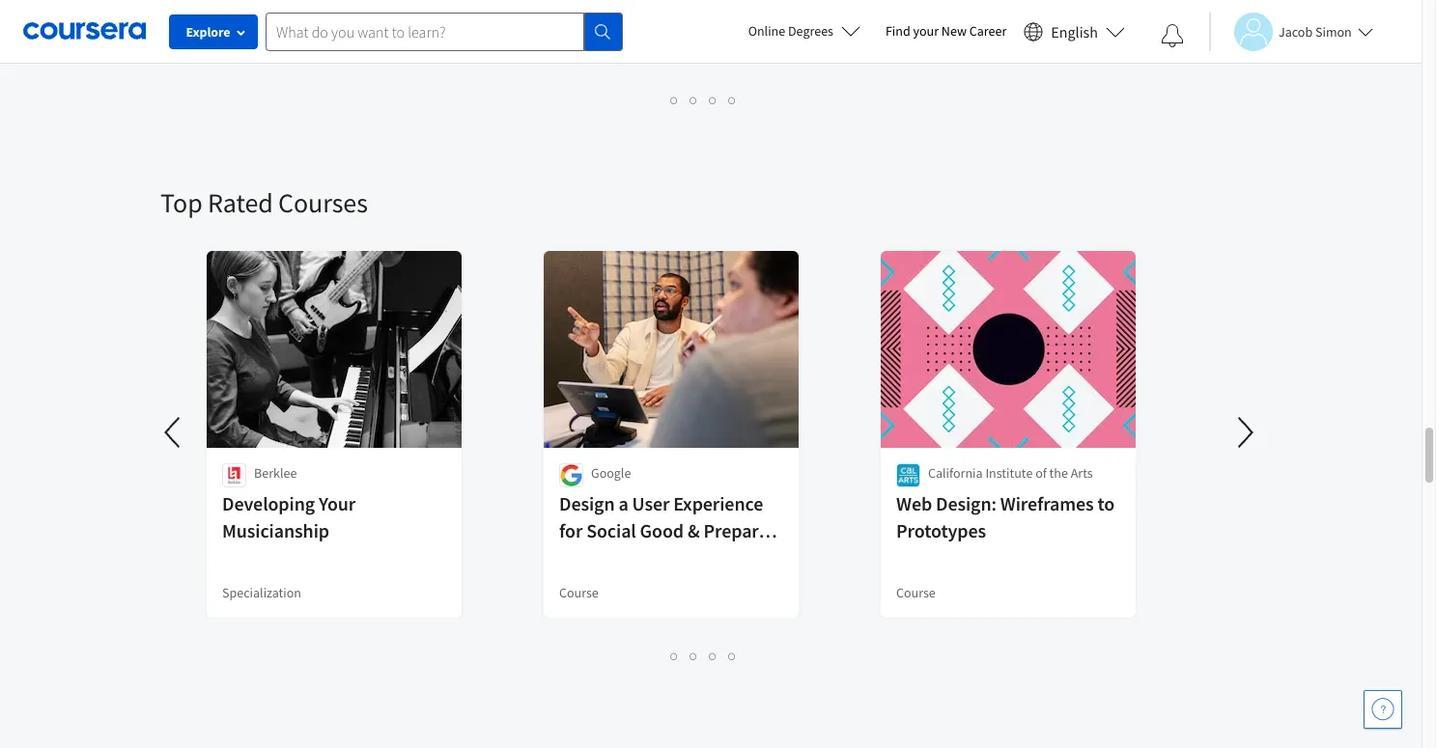Task type: vqa. For each thing, say whether or not it's contained in the screenshot.
"menu"
no



Task type: describe. For each thing, give the bounding box(es) containing it.
4 for second 4 button from the bottom
[[729, 91, 736, 109]]

design:
[[936, 492, 997, 516]]

top rated courses carousel element
[[151, 127, 1269, 684]]

english
[[1051, 22, 1098, 41]]

explore button
[[169, 14, 258, 49]]

1 for 1 button related to second 4 button from the bottom
[[671, 91, 679, 109]]

online degrees
[[748, 22, 833, 40]]

online
[[748, 22, 785, 40]]

1 list from the top
[[209, 89, 1199, 111]]

california
[[928, 465, 983, 482]]

arts
[[1071, 465, 1093, 482]]

simon
[[1315, 23, 1352, 40]]

english button
[[1016, 0, 1133, 63]]

2 course link from the left
[[542, 0, 801, 64]]

developing
[[222, 492, 315, 516]]

chevron down image
[[74, 29, 88, 43]]

previous slide image
[[151, 410, 197, 456]]

rated
[[208, 185, 273, 220]]

coursera image
[[23, 16, 146, 47]]

google image
[[559, 464, 583, 488]]

3 for second 4 button from the bottom
[[709, 91, 717, 109]]

explore
[[186, 23, 230, 41]]

find your new career link
[[876, 19, 1016, 43]]

4 for 4 button in the top rated courses carousel 'element'
[[729, 647, 736, 665]]

design a user experience for social good & prepare for jobs
[[559, 492, 768, 570]]

2 for 3 button corresponding to second 4 button from the bottom
[[690, 91, 698, 109]]

user
[[632, 492, 670, 516]]

berklee image
[[222, 464, 246, 488]]

design
[[559, 492, 615, 516]]

musicianship
[[222, 519, 329, 543]]

3 course link from the left
[[879, 0, 1138, 64]]

prototypes
[[896, 519, 986, 543]]

experience
[[673, 492, 763, 516]]

1 for from the top
[[559, 519, 583, 543]]

find your new career
[[886, 22, 1007, 40]]

2 for from the top
[[559, 546, 583, 570]]

california institute of the arts image
[[896, 464, 920, 488]]

1 course link from the left
[[205, 0, 464, 64]]

4 button inside top rated courses carousel 'element'
[[723, 645, 742, 667]]

3 button for 4 button in the top rated courses carousel 'element'
[[704, 645, 723, 667]]

What do you want to learn? text field
[[266, 12, 584, 51]]

&
[[688, 519, 700, 543]]

1 button for second 4 button from the bottom
[[665, 89, 684, 111]]

web design: wireframes to prototypes
[[896, 492, 1115, 543]]

career
[[969, 22, 1007, 40]]

online degrees button
[[733, 10, 876, 52]]



Task type: locate. For each thing, give the bounding box(es) containing it.
2 1 button from the top
[[665, 645, 684, 667]]

2 4 from the top
[[729, 647, 736, 665]]

berklee
[[254, 465, 297, 482]]

1 button
[[665, 89, 684, 111], [665, 645, 684, 667]]

2 2 from the top
[[690, 647, 698, 665]]

1 inside top rated courses carousel 'element'
[[671, 647, 679, 665]]

your
[[319, 492, 356, 516]]

2 inside top rated courses carousel 'element'
[[690, 647, 698, 665]]

1 vertical spatial 2
[[690, 647, 698, 665]]

1 button for 4 button in the top rated courses carousel 'element'
[[665, 645, 684, 667]]

0 vertical spatial list
[[209, 89, 1199, 111]]

help center image
[[1371, 698, 1395, 721]]

jacob simon button
[[1209, 12, 1373, 51]]

wireframes
[[1000, 492, 1094, 516]]

institute
[[986, 465, 1033, 482]]

2 2 button from the top
[[684, 645, 704, 667]]

for down design
[[559, 519, 583, 543]]

jobs
[[586, 546, 625, 570]]

1 vertical spatial 3
[[709, 647, 717, 665]]

0 vertical spatial 4 button
[[723, 89, 742, 111]]

find
[[886, 22, 911, 40]]

0 vertical spatial for
[[559, 519, 583, 543]]

0 vertical spatial 1
[[671, 91, 679, 109]]

2 button
[[684, 89, 704, 111], [684, 645, 704, 667]]

1 3 from the top
[[709, 91, 717, 109]]

3 for 4 button in the top rated courses carousel 'element'
[[709, 647, 717, 665]]

2 button inside top rated courses carousel 'element'
[[684, 645, 704, 667]]

2 button for 1 button related to second 4 button from the bottom
[[684, 89, 704, 111]]

california institute of the arts
[[928, 465, 1093, 482]]

2
[[690, 91, 698, 109], [690, 647, 698, 665]]

top
[[160, 185, 202, 220]]

1 2 button from the top
[[684, 89, 704, 111]]

0 horizontal spatial course link
[[205, 0, 464, 64]]

3 button
[[704, 89, 723, 111], [704, 645, 723, 667]]

list
[[209, 89, 1199, 111], [209, 645, 1199, 667]]

1 vertical spatial 2 button
[[684, 645, 704, 667]]

courses
[[278, 185, 368, 220]]

0 vertical spatial 2 button
[[684, 89, 704, 111]]

1 3 button from the top
[[704, 89, 723, 111]]

2 list from the top
[[209, 645, 1199, 667]]

4
[[729, 91, 736, 109], [729, 647, 736, 665]]

1 vertical spatial 4 button
[[723, 645, 742, 667]]

0 vertical spatial 3
[[709, 91, 717, 109]]

the
[[1049, 465, 1068, 482]]

1 vertical spatial 1
[[671, 647, 679, 665]]

for left jobs
[[559, 546, 583, 570]]

jacob
[[1279, 23, 1313, 40]]

2 button for 4 button in the top rated courses carousel 'element' 1 button
[[684, 645, 704, 667]]

jacob simon
[[1279, 23, 1352, 40]]

course
[[222, 28, 262, 45], [559, 28, 599, 45], [896, 28, 936, 45], [559, 584, 599, 602], [896, 584, 936, 602]]

3 button for second 4 button from the bottom
[[704, 89, 723, 111]]

google
[[591, 465, 631, 482]]

course link
[[205, 0, 464, 64], [542, 0, 801, 64], [879, 0, 1138, 64]]

2 4 button from the top
[[723, 645, 742, 667]]

0 vertical spatial 3 button
[[704, 89, 723, 111]]

new
[[942, 22, 967, 40]]

0 vertical spatial 4
[[729, 91, 736, 109]]

1 1 from the top
[[671, 91, 679, 109]]

degrees
[[788, 22, 833, 40]]

3
[[709, 91, 717, 109], [709, 647, 717, 665]]

good
[[640, 519, 684, 543]]

1 4 button from the top
[[723, 89, 742, 111]]

1
[[671, 91, 679, 109], [671, 647, 679, 665]]

of
[[1035, 465, 1047, 482]]

2 for 3 button associated with 4 button in the top rated courses carousel 'element'
[[690, 647, 698, 665]]

1 vertical spatial for
[[559, 546, 583, 570]]

0 vertical spatial 1 button
[[665, 89, 684, 111]]

1 vertical spatial list
[[209, 645, 1199, 667]]

1 horizontal spatial course link
[[542, 0, 801, 64]]

a
[[619, 492, 628, 516]]

for
[[559, 519, 583, 543], [559, 546, 583, 570]]

3 inside top rated courses carousel 'element'
[[709, 647, 717, 665]]

specialization
[[222, 584, 301, 602]]

1 vertical spatial 1 button
[[665, 645, 684, 667]]

1 4 from the top
[[729, 91, 736, 109]]

1 vertical spatial 3 button
[[704, 645, 723, 667]]

next slide image
[[1223, 410, 1269, 456]]

2 3 from the top
[[709, 647, 717, 665]]

developing your musicianship
[[222, 492, 356, 543]]

0 vertical spatial 2
[[690, 91, 698, 109]]

2 1 from the top
[[671, 647, 679, 665]]

1 2 from the top
[[690, 91, 698, 109]]

your
[[913, 22, 939, 40]]

1 vertical spatial 4
[[729, 647, 736, 665]]

None search field
[[266, 12, 623, 51]]

prepare
[[704, 519, 768, 543]]

social
[[586, 519, 636, 543]]

web
[[896, 492, 932, 516]]

2 3 button from the top
[[704, 645, 723, 667]]

top rated courses
[[160, 185, 368, 220]]

1 1 button from the top
[[665, 89, 684, 111]]

1 for 4 button in the top rated courses carousel 'element' 1 button
[[671, 647, 679, 665]]

4 button
[[723, 89, 742, 111], [723, 645, 742, 667]]

list inside top rated courses carousel 'element'
[[209, 645, 1199, 667]]

2 horizontal spatial course link
[[879, 0, 1138, 64]]

show notifications image
[[1161, 24, 1184, 47]]

to
[[1098, 492, 1115, 516]]

4 inside top rated courses carousel 'element'
[[729, 647, 736, 665]]



